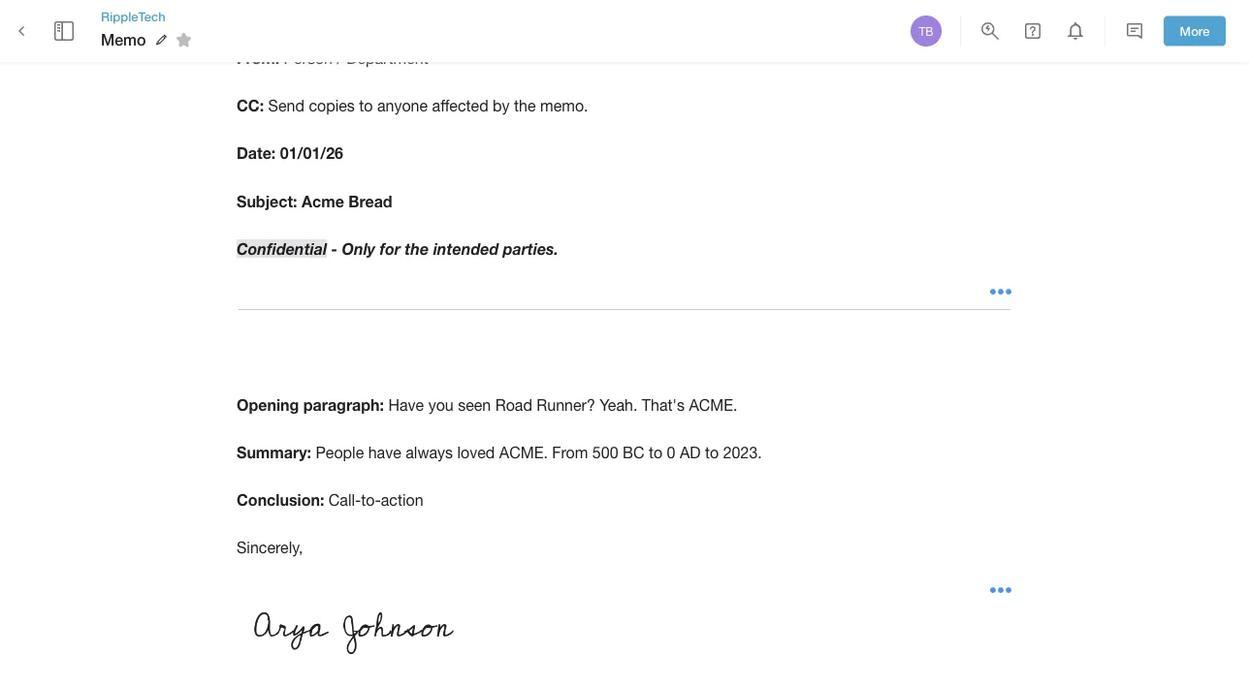 Task type: describe. For each thing, give the bounding box(es) containing it.
cc: send copies to anyone affected by the memo.
[[237, 96, 588, 115]]

conclusion: call-to-action
[[237, 491, 423, 510]]

1 horizontal spatial to
[[649, 444, 663, 462]]

copies
[[309, 97, 355, 115]]

yeah.
[[600, 396, 638, 414]]

affected
[[432, 97, 489, 115]]

you
[[428, 396, 454, 414]]

have
[[388, 396, 424, 414]]

by
[[493, 97, 510, 115]]

send
[[268, 97, 305, 115]]

have
[[368, 444, 401, 462]]

2023.
[[723, 444, 762, 462]]

conclusion:
[[237, 491, 324, 510]]

more button
[[1164, 16, 1226, 46]]

for
[[380, 240, 401, 258]]

opening
[[237, 396, 299, 414]]

road
[[495, 396, 532, 414]]

runner?
[[537, 396, 595, 414]]

sincerely,
[[237, 539, 303, 557]]

paragraph:
[[303, 396, 384, 414]]

subject:
[[237, 192, 297, 210]]

from
[[552, 444, 588, 462]]

500
[[592, 444, 618, 462]]

0
[[667, 444, 676, 462]]

summary:
[[237, 443, 311, 462]]

parties.
[[503, 240, 559, 258]]

-
[[331, 240, 338, 258]]

from:
[[237, 48, 279, 67]]

seen
[[458, 396, 491, 414]]



Task type: vqa. For each thing, say whether or not it's contained in the screenshot.
Summary:
yes



Task type: locate. For each thing, give the bounding box(es) containing it.
0 horizontal spatial the
[[405, 240, 429, 258]]

acme. inside opening paragraph: have you seen road runner? yeah. that's acme.
[[689, 396, 738, 414]]

to right copies
[[359, 97, 373, 115]]

tb button
[[908, 13, 945, 49]]

from: person / department
[[237, 48, 428, 67]]

date: 01/01/26
[[237, 144, 343, 163]]

to-
[[361, 492, 381, 510]]

0 horizontal spatial to
[[359, 97, 373, 115]]

confidential
[[237, 240, 327, 258]]

1 horizontal spatial acme.
[[689, 396, 738, 414]]

to inside cc: send copies to anyone affected by the memo.
[[359, 97, 373, 115]]

acme. left from
[[499, 444, 548, 462]]

always
[[406, 444, 453, 462]]

acme.
[[689, 396, 738, 414], [499, 444, 548, 462]]

bc
[[623, 444, 645, 462]]

bread
[[348, 192, 392, 210]]

01/01/26
[[280, 144, 343, 163]]

that's
[[642, 396, 685, 414]]

0 vertical spatial acme.
[[689, 396, 738, 414]]

opening paragraph: have you seen road runner? yeah. that's acme.
[[237, 396, 738, 414]]

ad
[[680, 444, 701, 462]]

intended
[[433, 240, 499, 258]]

person
[[284, 49, 333, 67]]

rippletech
[[101, 9, 166, 24]]

loved
[[457, 444, 495, 462]]

date:
[[237, 144, 276, 163]]

memo.
[[540, 97, 588, 115]]

acme. right that's
[[689, 396, 738, 414]]

the right for
[[405, 240, 429, 258]]

1 horizontal spatial the
[[514, 97, 536, 115]]

to right ad
[[705, 444, 719, 462]]

memo
[[101, 30, 146, 49]]

only
[[342, 240, 375, 258]]

the inside cc: send copies to anyone affected by the memo.
[[514, 97, 536, 115]]

anyone
[[377, 97, 428, 115]]

0 horizontal spatial acme.
[[499, 444, 548, 462]]

0 vertical spatial the
[[514, 97, 536, 115]]

acme
[[302, 192, 344, 210]]

the
[[514, 97, 536, 115], [405, 240, 429, 258]]

action
[[381, 492, 423, 510]]

favorite image
[[172, 28, 195, 51]]

/
[[337, 49, 342, 67]]

1 vertical spatial acme.
[[499, 444, 548, 462]]

the right by
[[514, 97, 536, 115]]

subject: acme bread
[[237, 192, 392, 210]]

cc:
[[237, 96, 264, 115]]

acme. inside the summary: people have always loved acme. from 500 bc to 0 ad to 2023.
[[499, 444, 548, 462]]

2 horizontal spatial to
[[705, 444, 719, 462]]

tb
[[919, 24, 934, 38]]

people
[[316, 444, 364, 462]]

1 vertical spatial the
[[405, 240, 429, 258]]

summary: people have always loved acme. from 500 bc to 0 ad to 2023.
[[237, 443, 762, 462]]

confidential - only for the intended parties.
[[237, 240, 559, 258]]

more
[[1180, 23, 1210, 38]]

department
[[346, 49, 428, 67]]

rippletech link
[[101, 8, 198, 25]]

to
[[359, 97, 373, 115], [649, 444, 663, 462], [705, 444, 719, 462]]

call-
[[329, 492, 361, 510]]

to left 0
[[649, 444, 663, 462]]



